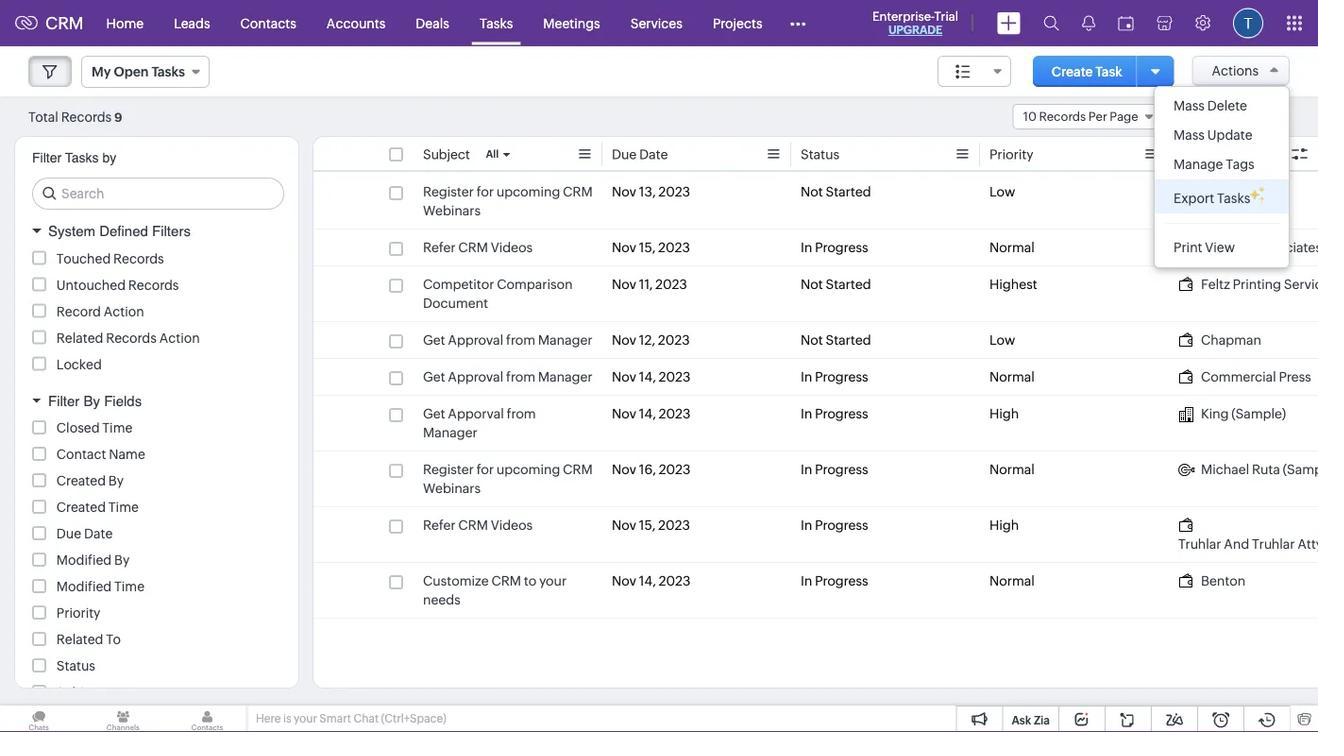 Task type: describe. For each thing, give the bounding box(es) containing it.
(samp
[[1284, 462, 1319, 477]]

2023 for normal refer crm videos link
[[659, 240, 691, 255]]

for for nov 13, 2023
[[477, 184, 494, 199]]

deals
[[416, 16, 450, 31]]

get apporval from manager link
[[423, 404, 593, 442]]

nov 15, 2023 for normal
[[612, 240, 691, 255]]

modified by
[[57, 553, 130, 568]]

benton link
[[1179, 572, 1246, 591]]

filter tasks by
[[32, 150, 116, 165]]

crm left 13,
[[563, 184, 593, 199]]

nov for customize crm to your needs link
[[612, 574, 637, 589]]

zia
[[1035, 714, 1051, 727]]

high for truhlar and truhlar atty
[[990, 518, 1020, 533]]

nov 14, 2023 for customize crm to your needs
[[612, 574, 691, 589]]

progress for michael
[[816, 462, 869, 477]]

ask
[[1012, 714, 1032, 727]]

trial
[[935, 9, 959, 23]]

truhlar and truhlar atty
[[1179, 537, 1319, 552]]

in for king
[[801, 406, 813, 421]]

page
[[1111, 110, 1139, 124]]

per
[[1089, 110, 1108, 124]]

contacts
[[241, 16, 297, 31]]

not started for nov 12, 2023
[[801, 333, 872, 348]]

system defined filters button
[[15, 214, 299, 248]]

0 horizontal spatial to
[[106, 632, 121, 647]]

0 vertical spatial related to
[[1179, 147, 1244, 162]]

0 vertical spatial priority
[[990, 147, 1034, 162]]

2 vertical spatial related
[[57, 632, 103, 647]]

my open tasks
[[92, 64, 185, 79]]

10 Records Per Page field
[[1013, 104, 1164, 129]]

untouched records
[[57, 277, 179, 292]]

name
[[109, 447, 145, 462]]

morlong associates
[[1202, 240, 1319, 255]]

customize crm to your needs
[[423, 574, 567, 608]]

and
[[1225, 537, 1250, 552]]

needs
[[423, 592, 461, 608]]

is
[[283, 712, 292, 725]]

14, for customize crm to your needs
[[639, 574, 657, 589]]

register for upcoming crm webinars link for nov 13, 2023
[[423, 182, 593, 220]]

filters
[[152, 223, 191, 240]]

defined
[[99, 223, 148, 240]]

feltz
[[1202, 277, 1231, 292]]

king (sample) for low
[[1202, 184, 1287, 199]]

nov 12, 2023
[[612, 333, 690, 348]]

0 vertical spatial due date
[[612, 147, 668, 162]]

started for nov 12, 2023
[[826, 333, 872, 348]]

leads
[[174, 16, 210, 31]]

get for high
[[423, 406, 446, 421]]

ask zia
[[1012, 714, 1051, 727]]

to
[[524, 574, 537, 589]]

not started for nov 11, 2023
[[801, 277, 872, 292]]

in for commercial
[[801, 369, 813, 385]]

mass delete
[[1174, 98, 1248, 113]]

printing
[[1234, 277, 1282, 292]]

modified time
[[57, 579, 145, 594]]

created for created time
[[57, 500, 106, 515]]

approval for nov 12, 2023
[[448, 333, 504, 348]]

1 vertical spatial action
[[159, 330, 200, 345]]

modified for modified by
[[57, 553, 112, 568]]

highest
[[990, 277, 1038, 292]]

1
[[1191, 109, 1197, 124]]

webinars for nov 13, 2023
[[423, 203, 481, 218]]

1 horizontal spatial date
[[640, 147, 668, 162]]

accounts
[[327, 16, 386, 31]]

create menu image
[[998, 12, 1021, 34]]

get for low
[[423, 333, 446, 348]]

1 vertical spatial priority
[[57, 606, 101, 621]]

5 nov from the top
[[612, 369, 637, 385]]

comparison
[[497, 277, 573, 292]]

your inside customize crm to your needs
[[540, 574, 567, 589]]

by for modified
[[114, 553, 130, 568]]

2023 for competitor comparison document link
[[656, 277, 688, 292]]

nov 14, 2023 for get approval from manager
[[612, 369, 691, 385]]

approval for nov 14, 2023
[[448, 369, 504, 385]]

contacts link
[[225, 0, 312, 46]]

refer crm videos link for normal
[[423, 238, 533, 257]]

create task
[[1052, 64, 1123, 79]]

nov for nov 16, 2023 register for upcoming crm webinars "link"
[[612, 462, 637, 477]]

0 horizontal spatial due date
[[57, 526, 113, 541]]

get approval from manager link for nov 14, 2023
[[423, 368, 593, 386]]

2023 for get approval from manager link corresponding to nov 14, 2023
[[659, 369, 691, 385]]

tasks down tags
[[1218, 191, 1251, 206]]

2023 for nov 16, 2023 register for upcoming crm webinars "link"
[[659, 462, 691, 477]]

tags
[[1227, 157, 1255, 172]]

feltz printing servic link
[[1179, 275, 1319, 294]]

document
[[423, 296, 488, 311]]

time for closed time
[[102, 420, 133, 436]]

nov for competitor comparison document link
[[612, 277, 637, 292]]

search image
[[1044, 15, 1060, 31]]

chat
[[354, 712, 379, 725]]

home
[[106, 16, 144, 31]]

14, for get approval from manager
[[639, 369, 657, 385]]

update
[[1208, 128, 1253, 143]]

home link
[[91, 0, 159, 46]]

webinars for nov 16, 2023
[[423, 481, 481, 496]]

not started for nov 13, 2023
[[801, 184, 872, 199]]

refer crm videos for high
[[423, 518, 533, 533]]

2023 for get apporval from manager link
[[659, 406, 691, 421]]

create menu element
[[986, 0, 1033, 46]]

0 horizontal spatial status
[[57, 659, 95, 674]]

Other Modules field
[[778, 8, 819, 38]]

16,
[[639, 462, 657, 477]]

refer crm videos for normal
[[423, 240, 533, 255]]

videos for normal
[[491, 240, 533, 255]]

truhlar and truhlar atty link
[[1179, 516, 1319, 554]]

13,
[[639, 184, 656, 199]]

0 vertical spatial related
[[1179, 147, 1226, 162]]

(sample) for low
[[1232, 184, 1287, 199]]

commercial press
[[1202, 369, 1312, 385]]

size image
[[956, 63, 971, 80]]

not for nov 12, 2023
[[801, 333, 824, 348]]

nov 13, 2023
[[612, 184, 691, 199]]

nov 15, 2023 for high
[[612, 518, 691, 533]]

manage tags link
[[1156, 150, 1290, 180]]

manager for normal
[[538, 369, 593, 385]]

from for normal
[[506, 369, 536, 385]]

customize
[[423, 574, 489, 589]]

michael ruta (samp link
[[1179, 460, 1319, 479]]

contact name
[[57, 447, 145, 462]]

register for upcoming crm webinars for nov 16, 2023
[[423, 462, 593, 496]]

records for untouched
[[128, 277, 179, 292]]

records for related
[[106, 330, 157, 345]]

record action
[[57, 304, 144, 319]]

created time
[[57, 500, 139, 515]]

started for nov 11, 2023
[[826, 277, 872, 292]]

channels image
[[84, 706, 162, 732]]

4 normal from the top
[[990, 574, 1035, 589]]

meetings link
[[528, 0, 616, 46]]

1 vertical spatial related to
[[57, 632, 121, 647]]

actions
[[1213, 63, 1259, 78]]

services link
[[616, 0, 698, 46]]

michael
[[1202, 462, 1250, 477]]

projects link
[[698, 0, 778, 46]]

6 progress from the top
[[816, 574, 869, 589]]

morlong
[[1202, 240, 1254, 255]]

My Open Tasks field
[[81, 56, 210, 88]]

1 vertical spatial your
[[294, 712, 317, 725]]

low for chapman
[[990, 333, 1016, 348]]

king for high
[[1202, 406, 1230, 421]]

for for nov 16, 2023
[[477, 462, 494, 477]]

12,
[[639, 333, 656, 348]]

delete
[[1208, 98, 1248, 113]]

total records 9
[[28, 109, 122, 124]]

crm left 16,
[[563, 462, 593, 477]]

manager for high
[[423, 425, 478, 440]]

refer crm videos link for high
[[423, 516, 533, 535]]

here is your smart chat (ctrl+space)
[[256, 712, 447, 725]]

touched
[[57, 251, 111, 266]]

related records action
[[57, 330, 200, 345]]

chapman link
[[1179, 331, 1262, 350]]

feltz printing servic
[[1202, 277, 1319, 292]]

nov for refer crm videos link related to high
[[612, 518, 637, 533]]

morlong associates link
[[1179, 238, 1319, 257]]

atty
[[1299, 537, 1319, 552]]

commercial press link
[[1179, 368, 1312, 386]]

mass update link
[[1156, 121, 1290, 150]]



Task type: locate. For each thing, give the bounding box(es) containing it.
row group containing register for upcoming crm webinars
[[314, 174, 1319, 619]]

(sample) down tags
[[1232, 184, 1287, 199]]

due up nov 13, 2023
[[612, 147, 637, 162]]

1 vertical spatial started
[[826, 277, 872, 292]]

1 horizontal spatial status
[[801, 147, 840, 162]]

refer crm videos up the competitor
[[423, 240, 533, 255]]

0 vertical spatial register
[[423, 184, 474, 199]]

0 horizontal spatial truhlar
[[1179, 537, 1222, 552]]

date down created time
[[84, 526, 113, 541]]

4 in progress from the top
[[801, 462, 869, 477]]

(sample) down commercial press in the right bottom of the page
[[1232, 406, 1287, 421]]

low for king (sample)
[[990, 184, 1016, 199]]

register up the competitor
[[423, 184, 474, 199]]

manager inside get apporval from manager
[[423, 425, 478, 440]]

2 modified from the top
[[57, 579, 112, 594]]

1 (sample) from the top
[[1232, 184, 1287, 199]]

1 king from the top
[[1202, 184, 1230, 199]]

refer crm videos link up the competitor
[[423, 238, 533, 257]]

related up locked
[[57, 330, 103, 345]]

2 approval from the top
[[448, 369, 504, 385]]

crm inside customize crm to your needs
[[492, 574, 522, 589]]

8 nov from the top
[[612, 518, 637, 533]]

due
[[612, 147, 637, 162], [57, 526, 81, 541]]

2023 for get approval from manager link corresponding to nov 12, 2023
[[658, 333, 690, 348]]

1 created from the top
[[57, 473, 106, 488]]

progress for commercial
[[816, 369, 869, 385]]

modified down modified by
[[57, 579, 112, 594]]

by up modified time
[[114, 553, 130, 568]]

5 progress from the top
[[816, 518, 869, 533]]

1 upcoming from the top
[[497, 184, 561, 199]]

1 vertical spatial (sample)
[[1232, 406, 1287, 421]]

time for created time
[[109, 500, 139, 515]]

1 horizontal spatial priority
[[990, 147, 1034, 162]]

chats image
[[0, 706, 78, 732]]

0 vertical spatial action
[[104, 304, 144, 319]]

records for 10
[[1040, 110, 1087, 124]]

6 in from the top
[[801, 574, 813, 589]]

0 vertical spatial 15,
[[639, 240, 656, 255]]

refer crm videos up the customize
[[423, 518, 533, 533]]

upcoming down all
[[497, 184, 561, 199]]

normal for commercial
[[990, 369, 1035, 385]]

filter inside dropdown button
[[48, 393, 80, 409]]

by for created
[[109, 473, 124, 488]]

1 vertical spatial time
[[109, 500, 139, 515]]

1 vertical spatial 14,
[[639, 406, 657, 421]]

king (sample) link for high
[[1179, 404, 1287, 423]]

1 king (sample) from the top
[[1202, 184, 1287, 199]]

king for low
[[1202, 184, 1230, 199]]

nov right to
[[612, 574, 637, 589]]

1 vertical spatial king (sample)
[[1202, 406, 1287, 421]]

9 for 1 - 9
[[1208, 109, 1216, 124]]

(sample)
[[1232, 184, 1287, 199], [1232, 406, 1287, 421]]

for down all
[[477, 184, 494, 199]]

tasks right deals
[[480, 16, 513, 31]]

1 vertical spatial manager
[[538, 369, 593, 385]]

0 vertical spatial modified
[[57, 553, 112, 568]]

created by
[[57, 473, 124, 488]]

nov for get apporval from manager link
[[612, 406, 637, 421]]

refer for normal
[[423, 240, 456, 255]]

get down document
[[423, 333, 446, 348]]

1 vertical spatial register
[[423, 462, 474, 477]]

crm
[[45, 13, 84, 33], [563, 184, 593, 199], [459, 240, 488, 255], [563, 462, 593, 477], [459, 518, 488, 533], [492, 574, 522, 589]]

filter
[[32, 150, 62, 165], [48, 393, 80, 409]]

record
[[57, 304, 101, 319]]

records down defined
[[113, 251, 164, 266]]

create
[[1052, 64, 1094, 79]]

1 nov 14, 2023 from the top
[[612, 369, 691, 385]]

records for touched
[[113, 251, 164, 266]]

(sample) for high
[[1232, 406, 1287, 421]]

nov left 16,
[[612, 462, 637, 477]]

0 vertical spatial refer crm videos link
[[423, 238, 533, 257]]

3 in from the top
[[801, 406, 813, 421]]

your right is
[[294, 712, 317, 725]]

king (sample) for high
[[1202, 406, 1287, 421]]

0 vertical spatial get approval from manager
[[423, 333, 593, 348]]

press
[[1280, 369, 1312, 385]]

created down created by at the left bottom of the page
[[57, 500, 106, 515]]

0 vertical spatial refer crm videos
[[423, 240, 533, 255]]

1 vertical spatial register for upcoming crm webinars link
[[423, 460, 593, 498]]

in progress for commercial
[[801, 369, 869, 385]]

records for total
[[61, 109, 112, 124]]

0 vertical spatial not
[[801, 184, 824, 199]]

2 created from the top
[[57, 500, 106, 515]]

progress for truhlar
[[816, 518, 869, 533]]

to down 'update'
[[1229, 147, 1244, 162]]

3 nov from the top
[[612, 277, 637, 292]]

3 get from the top
[[423, 406, 446, 421]]

0 vertical spatial get
[[423, 333, 446, 348]]

refer for high
[[423, 518, 456, 533]]

register for upcoming crm webinars for nov 13, 2023
[[423, 184, 593, 218]]

2 for from the top
[[477, 462, 494, 477]]

videos up to
[[491, 518, 533, 533]]

2 not from the top
[[801, 277, 824, 292]]

king (sample) down tags
[[1202, 184, 1287, 199]]

progress for morlong
[[816, 240, 869, 255]]

servic
[[1285, 277, 1319, 292]]

records up filter tasks by
[[61, 109, 112, 124]]

created for created by
[[57, 473, 106, 488]]

contacts image
[[169, 706, 246, 732]]

0 horizontal spatial date
[[84, 526, 113, 541]]

webinars up the competitor
[[423, 203, 481, 218]]

1 vertical spatial not
[[801, 277, 824, 292]]

high for king (sample)
[[990, 406, 1020, 421]]

1 register for upcoming crm webinars link from the top
[[423, 182, 593, 220]]

from down competitor comparison document link
[[506, 333, 536, 348]]

modified
[[57, 553, 112, 568], [57, 579, 112, 594]]

0 vertical spatial king (sample) link
[[1179, 182, 1287, 201]]

register
[[423, 184, 474, 199], [423, 462, 474, 477]]

2 mass from the top
[[1174, 128, 1206, 143]]

to down modified time
[[106, 632, 121, 647]]

upcoming down get apporval from manager link
[[497, 462, 561, 477]]

refer crm videos
[[423, 240, 533, 255], [423, 518, 533, 533]]

approval down document
[[448, 333, 504, 348]]

refer
[[423, 240, 456, 255], [423, 518, 456, 533]]

1 high from the top
[[990, 406, 1020, 421]]

9
[[1208, 109, 1216, 124], [114, 110, 122, 124]]

calendar image
[[1119, 16, 1135, 31]]

1 vertical spatial date
[[84, 526, 113, 541]]

filter by fields
[[48, 393, 142, 409]]

webinars down get apporval from manager
[[423, 481, 481, 496]]

0 horizontal spatial 9
[[114, 110, 122, 124]]

locked
[[57, 357, 102, 372]]

0 vertical spatial time
[[102, 420, 133, 436]]

accounts link
[[312, 0, 401, 46]]

1 from from the top
[[506, 333, 536, 348]]

nov 15, 2023
[[612, 240, 691, 255], [612, 518, 691, 533]]

2 high from the top
[[990, 518, 1020, 533]]

1 vertical spatial related
[[57, 330, 103, 345]]

2 vertical spatial not started
[[801, 333, 872, 348]]

1 for from the top
[[477, 184, 494, 199]]

0 vertical spatial manager
[[538, 333, 593, 348]]

0 horizontal spatial due
[[57, 526, 81, 541]]

priority down 10
[[990, 147, 1034, 162]]

nov down the nov 12, 2023 at the top
[[612, 369, 637, 385]]

records down record action
[[106, 330, 157, 345]]

manager up get apporval from manager link
[[538, 369, 593, 385]]

upgrade
[[889, 24, 943, 36]]

5 in progress from the top
[[801, 518, 869, 533]]

1 get approval from manager from the top
[[423, 333, 593, 348]]

chapman
[[1202, 333, 1262, 348]]

priority down modified time
[[57, 606, 101, 621]]

2 progress from the top
[[816, 369, 869, 385]]

low
[[990, 184, 1016, 199], [990, 333, 1016, 348]]

mass update
[[1174, 128, 1253, 143]]

crm left to
[[492, 574, 522, 589]]

mass for mass delete
[[1174, 98, 1206, 113]]

3 progress from the top
[[816, 406, 869, 421]]

1 vertical spatial webinars
[[423, 481, 481, 496]]

9 inside total records 9
[[114, 110, 122, 124]]

2 nov 14, 2023 from the top
[[612, 406, 691, 421]]

filter for filter by fields
[[48, 393, 80, 409]]

by for filter
[[84, 393, 100, 409]]

1 refer from the top
[[423, 240, 456, 255]]

2 upcoming from the top
[[497, 462, 561, 477]]

king down manage tags
[[1202, 184, 1230, 199]]

related to down modified time
[[57, 632, 121, 647]]

15, down 16,
[[639, 518, 656, 533]]

1 vertical spatial register for upcoming crm webinars
[[423, 462, 593, 496]]

2 vertical spatial 14,
[[639, 574, 657, 589]]

1 horizontal spatial action
[[159, 330, 200, 345]]

5 in from the top
[[801, 518, 813, 533]]

filter down total at the left
[[32, 150, 62, 165]]

truhlar left "atty"
[[1253, 537, 1296, 552]]

smart
[[320, 712, 351, 725]]

crm left home
[[45, 13, 84, 33]]

1 vertical spatial upcoming
[[497, 462, 561, 477]]

2 register from the top
[[423, 462, 474, 477]]

tasks inside field
[[152, 64, 185, 79]]

None field
[[938, 56, 1012, 87]]

enterprise-
[[873, 9, 935, 23]]

1 15, from the top
[[639, 240, 656, 255]]

action up related records action
[[104, 304, 144, 319]]

king down commercial
[[1202, 406, 1230, 421]]

0 horizontal spatial subject
[[57, 685, 104, 700]]

by
[[102, 150, 116, 165]]

0 vertical spatial to
[[1229, 147, 1244, 162]]

2 in from the top
[[801, 369, 813, 385]]

2 refer crm videos link from the top
[[423, 516, 533, 535]]

videos up comparison
[[491, 240, 533, 255]]

date up nov 13, 2023
[[640, 147, 668, 162]]

1 vertical spatial king
[[1202, 406, 1230, 421]]

tasks link
[[465, 0, 528, 46]]

3 in progress from the top
[[801, 406, 869, 421]]

not started
[[801, 184, 872, 199], [801, 277, 872, 292], [801, 333, 872, 348]]

1 horizontal spatial due date
[[612, 147, 668, 162]]

4 progress from the top
[[816, 462, 869, 477]]

mass inside "link"
[[1174, 128, 1206, 143]]

king
[[1202, 184, 1230, 199], [1202, 406, 1230, 421]]

1 in progress from the top
[[801, 240, 869, 255]]

get approval from manager for nov 12, 2023
[[423, 333, 593, 348]]

2 vertical spatial not
[[801, 333, 824, 348]]

normal
[[990, 240, 1035, 255], [990, 369, 1035, 385], [990, 462, 1035, 477], [990, 574, 1035, 589]]

nov up nov 11, 2023
[[612, 240, 637, 255]]

1 horizontal spatial related to
[[1179, 147, 1244, 162]]

0 vertical spatial from
[[506, 333, 536, 348]]

register for upcoming crm webinars link down get apporval from manager link
[[423, 460, 593, 498]]

by up closed time
[[84, 393, 100, 409]]

filter up closed
[[48, 393, 80, 409]]

search element
[[1033, 0, 1071, 46]]

related down "mass update" at right
[[1179, 147, 1226, 162]]

3 started from the top
[[826, 333, 872, 348]]

15, up 11,
[[639, 240, 656, 255]]

benton
[[1202, 574, 1246, 589]]

get approval from manager link for nov 12, 2023
[[423, 331, 593, 350]]

1 vertical spatial nov 14, 2023
[[612, 406, 691, 421]]

filter by fields button
[[15, 384, 299, 418]]

enterprise-trial upgrade
[[873, 9, 959, 36]]

0 vertical spatial register for upcoming crm webinars
[[423, 184, 593, 218]]

1 vertical spatial to
[[106, 632, 121, 647]]

due date up modified by
[[57, 526, 113, 541]]

signals element
[[1071, 0, 1107, 46]]

register for nov 16, 2023
[[423, 462, 474, 477]]

due up modified by
[[57, 526, 81, 541]]

1 videos from the top
[[491, 240, 533, 255]]

truhlar left and
[[1179, 537, 1222, 552]]

1 vertical spatial for
[[477, 462, 494, 477]]

1 nov from the top
[[612, 184, 637, 199]]

nov 15, 2023 down nov 16, 2023
[[612, 518, 691, 533]]

1 progress from the top
[[816, 240, 869, 255]]

nov left "12,"
[[612, 333, 637, 348]]

videos for high
[[491, 518, 533, 533]]

1 vertical spatial get approval from manager link
[[423, 368, 593, 386]]

0 vertical spatial refer
[[423, 240, 456, 255]]

nov 14, 2023
[[612, 369, 691, 385], [612, 406, 691, 421], [612, 574, 691, 589]]

0 horizontal spatial priority
[[57, 606, 101, 621]]

crm up the customize
[[459, 518, 488, 533]]

approval up apporval
[[448, 369, 504, 385]]

2 get approval from manager link from the top
[[423, 368, 593, 386]]

modified for modified time
[[57, 579, 112, 594]]

competitor comparison document link
[[423, 275, 593, 313]]

projects
[[713, 16, 763, 31]]

2 king from the top
[[1202, 406, 1230, 421]]

register for upcoming crm webinars link for nov 16, 2023
[[423, 460, 593, 498]]

from up get apporval from manager link
[[506, 369, 536, 385]]

king (sample) link for low
[[1179, 182, 1287, 201]]

1 14, from the top
[[639, 369, 657, 385]]

0 vertical spatial upcoming
[[497, 184, 561, 199]]

Search text field
[[33, 179, 283, 209]]

approval
[[448, 333, 504, 348], [448, 369, 504, 385]]

by down name on the bottom left of the page
[[109, 473, 124, 488]]

1 vertical spatial get approval from manager
[[423, 369, 593, 385]]

nov
[[612, 184, 637, 199], [612, 240, 637, 255], [612, 277, 637, 292], [612, 333, 637, 348], [612, 369, 637, 385], [612, 406, 637, 421], [612, 462, 637, 477], [612, 518, 637, 533], [612, 574, 637, 589]]

1 vertical spatial nov 15, 2023
[[612, 518, 691, 533]]

1 vertical spatial low
[[990, 333, 1016, 348]]

records down touched records
[[128, 277, 179, 292]]

0 vertical spatial high
[[990, 406, 1020, 421]]

king (sample) link down commercial
[[1179, 404, 1287, 423]]

task
[[1096, 64, 1123, 79]]

1 normal from the top
[[990, 240, 1035, 255]]

records
[[61, 109, 112, 124], [1040, 110, 1087, 124], [113, 251, 164, 266], [128, 277, 179, 292], [106, 330, 157, 345]]

nov down nov 16, 2023
[[612, 518, 637, 533]]

untouched
[[57, 277, 126, 292]]

2023 for refer crm videos link related to high
[[659, 518, 691, 533]]

2 started from the top
[[826, 277, 872, 292]]

2 from from the top
[[506, 369, 536, 385]]

king (sample) down commercial press link
[[1202, 406, 1287, 421]]

9 right -
[[1208, 109, 1216, 124]]

11,
[[639, 277, 653, 292]]

contact
[[57, 447, 106, 462]]

0 vertical spatial status
[[801, 147, 840, 162]]

in for michael
[[801, 462, 813, 477]]

2 refer crm videos from the top
[[423, 518, 533, 533]]

modified up modified time
[[57, 553, 112, 568]]

1 vertical spatial king (sample) link
[[1179, 404, 1287, 423]]

2 get approval from manager from the top
[[423, 369, 593, 385]]

from for low
[[506, 333, 536, 348]]

nov up nov 16, 2023
[[612, 406, 637, 421]]

1 not from the top
[[801, 184, 824, 199]]

in progress for michael
[[801, 462, 869, 477]]

4 in from the top
[[801, 462, 813, 477]]

2 low from the top
[[990, 333, 1016, 348]]

normal for michael
[[990, 462, 1035, 477]]

subject up chats image
[[57, 685, 104, 700]]

3 nov 14, 2023 from the top
[[612, 574, 691, 589]]

time down created by at the left bottom of the page
[[109, 500, 139, 515]]

0 horizontal spatial your
[[294, 712, 317, 725]]

1 horizontal spatial truhlar
[[1253, 537, 1296, 552]]

-
[[1200, 109, 1205, 124]]

0 vertical spatial by
[[84, 393, 100, 409]]

competitor
[[423, 277, 495, 292]]

1 vertical spatial get
[[423, 369, 446, 385]]

manager down comparison
[[538, 333, 593, 348]]

from inside get apporval from manager
[[507, 406, 536, 421]]

1 register for upcoming crm webinars from the top
[[423, 184, 593, 218]]

closed
[[57, 420, 100, 436]]

get approval from manager
[[423, 333, 593, 348], [423, 369, 593, 385]]

2 (sample) from the top
[[1232, 406, 1287, 421]]

2 15, from the top
[[639, 518, 656, 533]]

register down get apporval from manager
[[423, 462, 474, 477]]

in progress for king
[[801, 406, 869, 421]]

for
[[477, 184, 494, 199], [477, 462, 494, 477]]

1 refer crm videos from the top
[[423, 240, 533, 255]]

9 up "by"
[[114, 110, 122, 124]]

2 truhlar from the left
[[1253, 537, 1296, 552]]

filter for filter tasks by
[[32, 150, 62, 165]]

1 vertical spatial 15,
[[639, 518, 656, 533]]

nov left 11,
[[612, 277, 637, 292]]

for down get apporval from manager
[[477, 462, 494, 477]]

15,
[[639, 240, 656, 255], [639, 518, 656, 533]]

2023
[[659, 184, 691, 199], [659, 240, 691, 255], [656, 277, 688, 292], [658, 333, 690, 348], [659, 369, 691, 385], [659, 406, 691, 421], [659, 462, 691, 477], [659, 518, 691, 533], [659, 574, 691, 589]]

due date up 13,
[[612, 147, 668, 162]]

0 vertical spatial nov 15, 2023
[[612, 240, 691, 255]]

1 horizontal spatial your
[[540, 574, 567, 589]]

by inside dropdown button
[[84, 393, 100, 409]]

2 vertical spatial manager
[[423, 425, 478, 440]]

apporval
[[448, 406, 504, 421]]

1 vertical spatial created
[[57, 500, 106, 515]]

navigation
[[1226, 103, 1291, 130]]

nov 11, 2023
[[612, 277, 688, 292]]

0 vertical spatial 14,
[[639, 369, 657, 385]]

2 king (sample) link from the top
[[1179, 404, 1287, 423]]

1 not started from the top
[[801, 184, 872, 199]]

1 vertical spatial refer crm videos
[[423, 518, 533, 533]]

0 vertical spatial due
[[612, 147, 637, 162]]

meetings
[[544, 16, 601, 31]]

king (sample) link down tags
[[1179, 182, 1287, 201]]

in for morlong
[[801, 240, 813, 255]]

9 nov from the top
[[612, 574, 637, 589]]

upcoming for nov 13, 2023
[[497, 184, 561, 199]]

register for upcoming crm webinars link
[[423, 182, 593, 220], [423, 460, 593, 498]]

total
[[28, 109, 58, 124]]

2 refer from the top
[[423, 518, 456, 533]]

leads link
[[159, 0, 225, 46]]

low down highest
[[990, 333, 1016, 348]]

1 vertical spatial videos
[[491, 518, 533, 533]]

2 nov from the top
[[612, 240, 637, 255]]

6 nov from the top
[[612, 406, 637, 421]]

here
[[256, 712, 281, 725]]

tasks
[[480, 16, 513, 31], [152, 64, 185, 79], [65, 150, 99, 165], [1218, 191, 1251, 206]]

started for nov 13, 2023
[[826, 184, 872, 199]]

1 get from the top
[[423, 333, 446, 348]]

tasks left "by"
[[65, 150, 99, 165]]

get for normal
[[423, 369, 446, 385]]

nov for normal refer crm videos link
[[612, 240, 637, 255]]

get up get apporval from manager
[[423, 369, 446, 385]]

crm up the competitor
[[459, 240, 488, 255]]

due date
[[612, 147, 668, 162], [57, 526, 113, 541]]

subject
[[423, 147, 470, 162], [57, 685, 104, 700]]

1 vertical spatial high
[[990, 518, 1020, 533]]

not for nov 11, 2023
[[801, 277, 824, 292]]

get approval from manager link down competitor comparison document link
[[423, 331, 593, 350]]

low up highest
[[990, 184, 1016, 199]]

2 register for upcoming crm webinars link from the top
[[423, 460, 593, 498]]

mass delete link
[[1156, 92, 1290, 121]]

1 vertical spatial by
[[109, 473, 124, 488]]

upcoming for nov 16, 2023
[[497, 462, 561, 477]]

records inside field
[[1040, 110, 1087, 124]]

normal for morlong
[[990, 240, 1035, 255]]

2 register for upcoming crm webinars from the top
[[423, 462, 593, 496]]

related
[[1179, 147, 1226, 162], [57, 330, 103, 345], [57, 632, 103, 647]]

1 modified from the top
[[57, 553, 112, 568]]

0 horizontal spatial action
[[104, 304, 144, 319]]

my
[[92, 64, 111, 79]]

related down modified time
[[57, 632, 103, 647]]

1 low from the top
[[990, 184, 1016, 199]]

all
[[486, 148, 499, 160]]

1 horizontal spatial to
[[1229, 147, 1244, 162]]

1 mass from the top
[[1174, 98, 1206, 113]]

0 horizontal spatial related to
[[57, 632, 121, 647]]

videos
[[491, 240, 533, 255], [491, 518, 533, 533]]

1 vertical spatial mass
[[1174, 128, 1206, 143]]

time
[[102, 420, 133, 436], [109, 500, 139, 515], [114, 579, 145, 594]]

2 vertical spatial by
[[114, 553, 130, 568]]

started
[[826, 184, 872, 199], [826, 277, 872, 292], [826, 333, 872, 348]]

time for modified time
[[114, 579, 145, 594]]

3 from from the top
[[507, 406, 536, 421]]

3 14, from the top
[[639, 574, 657, 589]]

progress for king
[[816, 406, 869, 421]]

register for upcoming crm webinars down get apporval from manager link
[[423, 462, 593, 496]]

in for truhlar
[[801, 518, 813, 533]]

2023 for customize crm to your needs link
[[659, 574, 691, 589]]

2023 for nov 13, 2023's register for upcoming crm webinars "link"
[[659, 184, 691, 199]]

get approval from manager down competitor comparison document link
[[423, 333, 593, 348]]

competitor comparison document
[[423, 277, 573, 311]]

manager for low
[[538, 333, 593, 348]]

get inside get apporval from manager
[[423, 406, 446, 421]]

3 normal from the top
[[990, 462, 1035, 477]]

2 vertical spatial started
[[826, 333, 872, 348]]

time down fields
[[102, 420, 133, 436]]

1 vertical spatial due date
[[57, 526, 113, 541]]

(ctrl+space)
[[381, 712, 447, 725]]

3 not started from the top
[[801, 333, 872, 348]]

4 nov from the top
[[612, 333, 637, 348]]

not for nov 13, 2023
[[801, 184, 824, 199]]

time down modified by
[[114, 579, 145, 594]]

profile image
[[1234, 8, 1264, 38]]

9 for total records 9
[[114, 110, 122, 124]]

deals link
[[401, 0, 465, 46]]

signals image
[[1083, 15, 1096, 31]]

1 horizontal spatial 9
[[1208, 109, 1216, 124]]

14, for get apporval from manager
[[639, 406, 657, 421]]

15, for normal
[[639, 240, 656, 255]]

1 truhlar from the left
[[1179, 537, 1222, 552]]

register for nov 13, 2023
[[423, 184, 474, 199]]

2 normal from the top
[[990, 369, 1035, 385]]

tasks inside 'link'
[[480, 16, 513, 31]]

status
[[801, 147, 840, 162], [57, 659, 95, 674]]

get approval from manager for nov 14, 2023
[[423, 369, 593, 385]]

manager down apporval
[[423, 425, 478, 440]]

2 nov 15, 2023 from the top
[[612, 518, 691, 533]]

row group
[[314, 174, 1319, 619]]

7 nov from the top
[[612, 462, 637, 477]]

1 vertical spatial from
[[506, 369, 536, 385]]

manage tags
[[1174, 157, 1255, 172]]

nov for nov 13, 2023's register for upcoming crm webinars "link"
[[612, 184, 637, 199]]

nov 16, 2023
[[612, 462, 691, 477]]

related to down "mass update" at right
[[1179, 147, 1244, 162]]

mass for mass update
[[1174, 128, 1206, 143]]

0 vertical spatial low
[[990, 184, 1016, 199]]

records right 10
[[1040, 110, 1087, 124]]

3 not from the top
[[801, 333, 824, 348]]

system defined filters
[[48, 223, 191, 240]]

15, for high
[[639, 518, 656, 533]]

mass
[[1174, 98, 1206, 113], [1174, 128, 1206, 143]]

touched records
[[57, 251, 164, 266]]

0 vertical spatial mass
[[1174, 98, 1206, 113]]

2 webinars from the top
[[423, 481, 481, 496]]

nov left 13,
[[612, 184, 637, 199]]

0 vertical spatial subject
[[423, 147, 470, 162]]

0 vertical spatial approval
[[448, 333, 504, 348]]

2 in progress from the top
[[801, 369, 869, 385]]

in progress for morlong
[[801, 240, 869, 255]]

1 in from the top
[[801, 240, 813, 255]]

refer crm videos link up the customize
[[423, 516, 533, 535]]

1 vertical spatial due
[[57, 526, 81, 541]]

2 videos from the top
[[491, 518, 533, 533]]

6 in progress from the top
[[801, 574, 869, 589]]

2 not started from the top
[[801, 277, 872, 292]]

register for upcoming crm webinars link down all
[[423, 182, 593, 220]]

from right apporval
[[507, 406, 536, 421]]

2 14, from the top
[[639, 406, 657, 421]]

1 webinars from the top
[[423, 203, 481, 218]]

0 vertical spatial started
[[826, 184, 872, 199]]

profile element
[[1223, 0, 1276, 46]]

0 vertical spatial (sample)
[[1232, 184, 1287, 199]]

1 horizontal spatial subject
[[423, 147, 470, 162]]

ruta
[[1253, 462, 1281, 477]]

tasks right open
[[152, 64, 185, 79]]

1 vertical spatial subject
[[57, 685, 104, 700]]

1 started from the top
[[826, 184, 872, 199]]

1 - 9
[[1191, 109, 1216, 124]]

1 register from the top
[[423, 184, 474, 199]]

services
[[631, 16, 683, 31]]

1 approval from the top
[[448, 333, 504, 348]]

closed time
[[57, 420, 133, 436]]

upcoming
[[497, 184, 561, 199], [497, 462, 561, 477]]

1 king (sample) link from the top
[[1179, 182, 1287, 201]]

1 nov 15, 2023 from the top
[[612, 240, 691, 255]]

2 vertical spatial time
[[114, 579, 145, 594]]

2 king (sample) from the top
[[1202, 406, 1287, 421]]

1 vertical spatial approval
[[448, 369, 504, 385]]

get approval from manager up get apporval from manager link
[[423, 369, 593, 385]]

nov 14, 2023 for get apporval from manager
[[612, 406, 691, 421]]

1 refer crm videos link from the top
[[423, 238, 533, 257]]



Task type: vqa. For each thing, say whether or not it's contained in the screenshot.


